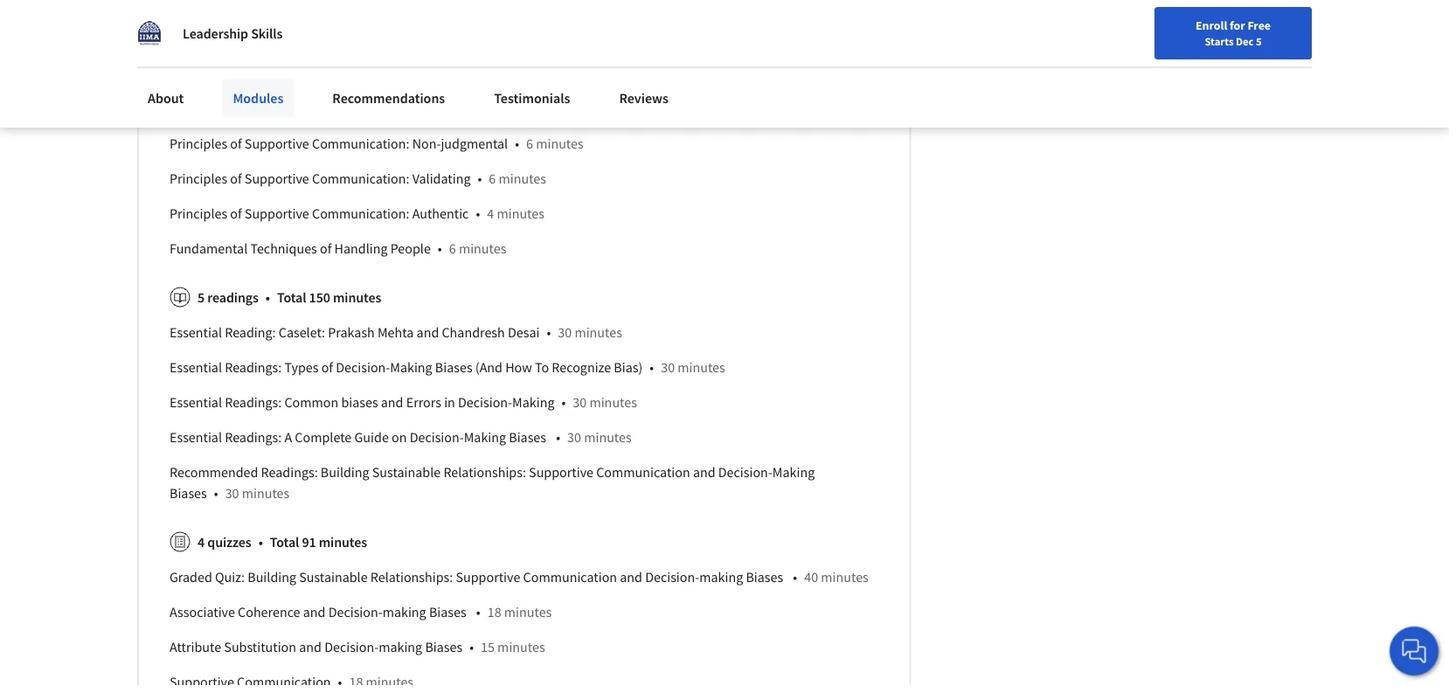 Task type: locate. For each thing, give the bounding box(es) containing it.
1 horizontal spatial 5
[[1256, 34, 1262, 48]]

reviews link
[[609, 79, 679, 117]]

1 vertical spatial building
[[248, 568, 296, 586]]

principles
[[170, 100, 227, 117], [170, 135, 227, 152], [170, 170, 227, 187], [170, 205, 227, 222]]

types
[[284, 359, 319, 376]]

building up coherence
[[248, 568, 296, 586]]

communication: up principles of supportive communication: authentic • 4 minutes on the left top of page
[[312, 170, 409, 187]]

communication: for non-
[[312, 135, 409, 152]]

of for principles of supportive communication: non-judgmental • 6 minutes
[[230, 135, 242, 152]]

4 communication: from the top
[[312, 205, 409, 222]]

total
[[277, 289, 306, 306], [270, 533, 299, 551]]

associative coherence and decision-making biases • 18 minutes
[[170, 603, 552, 621]]

recommended readings: building sustainable relationships: supportive communication and decision-making biases
[[170, 463, 815, 502]]

graded quiz: building sustainable relationships: supportive communication and decision-making biases • 40 minutes
[[170, 568, 869, 586]]

principles of supportive communication: validating • 6 minutes
[[170, 170, 546, 187]]

1 communication: from the top
[[312, 100, 409, 117]]

graded
[[170, 568, 212, 586]]

readings: left a
[[225, 429, 282, 446]]

5 left readings
[[198, 289, 205, 306]]

people
[[390, 240, 431, 257]]

0 vertical spatial 5
[[1256, 34, 1262, 48]]

readings: for a
[[225, 429, 282, 446]]

0 vertical spatial building
[[321, 463, 369, 481]]

building
[[321, 463, 369, 481], [248, 568, 296, 586]]

6 down judgmental
[[489, 170, 496, 187]]

building inside recommended readings: building sustainable relationships: supportive communication and decision-making biases
[[321, 463, 369, 481]]

biases down the recommended
[[170, 484, 207, 502]]

4 right the "authentic"
[[487, 205, 494, 222]]

30
[[558, 324, 572, 341], [661, 359, 675, 376], [573, 394, 587, 411], [567, 429, 581, 446], [225, 484, 239, 502]]

4 left quizzes at the left of the page
[[198, 533, 205, 551]]

6
[[349, 65, 356, 82], [526, 135, 533, 152], [489, 170, 496, 187], [449, 240, 456, 257]]

0 vertical spatial 4
[[487, 205, 494, 222]]

essential reading: caselet: prakash mehta and chandresh desai • 30 minutes
[[170, 324, 622, 341]]

supportive
[[170, 65, 234, 82], [245, 100, 309, 117], [245, 135, 309, 152], [245, 170, 309, 187], [245, 205, 309, 222], [529, 463, 594, 481], [456, 568, 520, 586]]

0 horizontal spatial 5
[[198, 289, 205, 306]]

modules
[[233, 89, 284, 107]]

relationships:
[[444, 463, 526, 481], [370, 568, 453, 586]]

essential for essential readings: common biases and errors in decision-making
[[170, 394, 222, 411]]

leadership skills
[[183, 24, 283, 42]]

total left 91
[[270, 533, 299, 551]]

biases left 40
[[746, 568, 783, 586]]

(and
[[475, 359, 503, 376]]

1 horizontal spatial sustainable
[[372, 463, 441, 481]]

0 horizontal spatial 4
[[198, 533, 205, 551]]

150
[[309, 289, 330, 306]]

of
[[230, 100, 242, 117], [230, 135, 242, 152], [230, 170, 242, 187], [230, 205, 242, 222], [320, 240, 332, 257], [321, 359, 333, 376]]

communication
[[237, 65, 331, 82], [596, 463, 690, 481], [523, 568, 617, 586]]

1 vertical spatial sustainable
[[299, 568, 368, 586]]

1 vertical spatial communication
[[596, 463, 690, 481]]

essential for essential reading: caselet: prakash mehta and chandresh desai
[[170, 324, 222, 341]]

decision-
[[336, 359, 390, 376], [458, 394, 512, 411], [410, 429, 464, 446], [718, 463, 773, 481], [645, 568, 699, 586], [328, 603, 383, 621], [324, 638, 379, 656]]

• total 91 minutes
[[258, 533, 367, 551]]

building down complete at bottom left
[[321, 463, 369, 481]]

0 vertical spatial relationships:
[[444, 463, 526, 481]]

validating
[[412, 170, 471, 187]]

attribute
[[170, 638, 221, 656]]

readings
[[207, 289, 259, 306]]

total for total 91 minutes
[[270, 533, 299, 551]]

1 horizontal spatial 4
[[487, 205, 494, 222]]

non-
[[412, 135, 441, 152]]

a
[[284, 429, 292, 446]]

6 up "recommendations"
[[349, 65, 356, 82]]

recommended
[[170, 463, 258, 481]]

0 horizontal spatial building
[[248, 568, 296, 586]]

4 essential from the top
[[170, 429, 222, 446]]

sustainable
[[372, 463, 441, 481], [299, 568, 368, 586]]

2 essential from the top
[[170, 359, 222, 376]]

principles for principles of supportive communication: listening
[[170, 100, 227, 117]]

relationships: up associative coherence and decision-making biases • 18 minutes on the bottom left of the page
[[370, 568, 453, 586]]

0 vertical spatial total
[[277, 289, 306, 306]]

making
[[699, 568, 743, 586], [383, 603, 426, 621], [379, 638, 422, 656]]

2 communication: from the top
[[312, 135, 409, 152]]

mehta
[[378, 324, 414, 341]]

essential readings: a complete guide on decision-making biases • 30 minutes
[[170, 429, 632, 446]]

sustainable down the essential readings: a complete guide on decision-making biases • 30 minutes
[[372, 463, 441, 481]]

readings: left common
[[225, 394, 282, 411]]

1 vertical spatial total
[[270, 533, 299, 551]]

communication: for listening
[[312, 100, 409, 117]]

1 vertical spatial 5
[[198, 289, 205, 306]]

testimonials link
[[484, 79, 581, 117]]

3 principles from the top
[[170, 170, 227, 187]]

principles for principles of supportive communication: authentic • 4 minutes
[[170, 205, 227, 222]]

2 vertical spatial communication
[[523, 568, 617, 586]]

1 vertical spatial making
[[383, 603, 426, 621]]

readings: down reading:
[[225, 359, 282, 376]]

and inside recommended readings: building sustainable relationships: supportive communication and decision-making biases
[[693, 463, 716, 481]]

3 essential from the top
[[170, 394, 222, 411]]

free
[[1248, 17, 1271, 33]]

sustainable down • total 91 minutes
[[299, 568, 368, 586]]

of for principles of supportive communication: authentic • 4 minutes
[[230, 205, 242, 222]]

principles of supportive communication: listening
[[170, 100, 465, 117]]

making inside recommended readings: building sustainable relationships: supportive communication and decision-making biases
[[773, 463, 815, 481]]

1 horizontal spatial building
[[321, 463, 369, 481]]

1 essential from the top
[[170, 324, 222, 341]]

5 inside enroll for free starts dec 5
[[1256, 34, 1262, 48]]

biases left (and
[[435, 359, 473, 376]]

essential readings: common biases and errors in decision-making • 30 minutes
[[170, 394, 637, 411]]

1 principles from the top
[[170, 100, 227, 117]]

0 horizontal spatial sustainable
[[299, 568, 368, 586]]

enroll
[[1196, 17, 1228, 33]]

2 vertical spatial making
[[379, 638, 422, 656]]

reading:
[[225, 324, 276, 341]]

communication inside recommended readings: building sustainable relationships: supportive communication and decision-making biases
[[596, 463, 690, 481]]

biases left 15
[[425, 638, 463, 656]]

4
[[487, 205, 494, 222], [198, 533, 205, 551]]

5 right dec
[[1256, 34, 1262, 48]]

7
[[484, 100, 491, 117]]

sustainable inside recommended readings: building sustainable relationships: supportive communication and decision-making biases
[[372, 463, 441, 481]]

english
[[1114, 20, 1156, 37]]

chandresh
[[442, 324, 505, 341]]

4 quizzes
[[198, 533, 251, 551]]

readings:
[[225, 359, 282, 376], [225, 394, 282, 411], [225, 429, 282, 446], [261, 463, 318, 481]]

0 vertical spatial communication
[[237, 65, 331, 82]]

7 minutes
[[484, 100, 541, 117]]

recommendations link
[[322, 79, 456, 117]]

3 communication: from the top
[[312, 170, 409, 187]]

communication: up principles of supportive communication: validating • 6 minutes
[[312, 135, 409, 152]]

supportive communication • 6 minutes
[[170, 65, 407, 82]]

essential for essential readings: a complete guide on decision-making biases
[[170, 429, 222, 446]]

fundamental techniques of handling people • 6 minutes
[[170, 240, 506, 257]]

communication: up handling
[[312, 205, 409, 222]]

0 vertical spatial sustainable
[[372, 463, 441, 481]]

essential for essential readings: types of decision-making biases (and how to recognize bias)
[[170, 359, 222, 376]]

1 vertical spatial relationships:
[[370, 568, 453, 586]]

None search field
[[249, 11, 669, 46]]

biases
[[435, 359, 473, 376], [509, 429, 546, 446], [170, 484, 207, 502], [746, 568, 783, 586], [429, 603, 466, 621], [425, 638, 463, 656]]

readings: for common
[[225, 394, 282, 411]]

6 down 7 minutes
[[526, 135, 533, 152]]

communication: up principles of supportive communication: non-judgmental • 6 minutes
[[312, 100, 409, 117]]

leadership
[[183, 24, 248, 42]]

communication: for authentic
[[312, 205, 409, 222]]

2 principles from the top
[[170, 135, 227, 152]]

making
[[390, 359, 432, 376], [512, 394, 555, 411], [464, 429, 506, 446], [773, 463, 815, 481]]

total left 150
[[277, 289, 306, 306]]

readings: down a
[[261, 463, 318, 481]]

making for 15 minutes
[[379, 638, 422, 656]]

chat with us image
[[1400, 637, 1428, 665]]

essential
[[170, 324, 222, 341], [170, 359, 222, 376], [170, 394, 222, 411], [170, 429, 222, 446]]

•
[[338, 65, 342, 82], [515, 135, 519, 152], [478, 170, 482, 187], [476, 205, 480, 222], [438, 240, 442, 257], [266, 289, 270, 306], [547, 324, 551, 341], [650, 359, 654, 376], [562, 394, 566, 411], [556, 429, 560, 446], [214, 484, 218, 502], [258, 533, 263, 551], [793, 568, 797, 586], [476, 603, 481, 621], [470, 638, 474, 656]]

techniques
[[250, 240, 317, 257]]

testimonials
[[494, 89, 570, 107]]

in
[[444, 394, 455, 411]]

readings: inside recommended readings: building sustainable relationships: supportive communication and decision-making biases
[[261, 463, 318, 481]]

sustainable for quiz:
[[299, 568, 368, 586]]

bias)
[[614, 359, 643, 376]]

coherence
[[238, 603, 300, 621]]

recommendations
[[332, 89, 445, 107]]

relationships: inside recommended readings: building sustainable relationships: supportive communication and decision-making biases
[[444, 463, 526, 481]]

enroll for free starts dec 5
[[1196, 17, 1271, 48]]

communication:
[[312, 100, 409, 117], [312, 135, 409, 152], [312, 170, 409, 187], [312, 205, 409, 222]]

relationships: down in
[[444, 463, 526, 481]]

readings: for building
[[261, 463, 318, 481]]

4 principles from the top
[[170, 205, 227, 222]]

biases up recommended readings: building sustainable relationships: supportive communication and decision-making biases
[[509, 429, 546, 446]]

about
[[148, 89, 184, 107]]

minutes
[[359, 65, 407, 82], [493, 100, 541, 117], [536, 135, 584, 152], [499, 170, 546, 187], [497, 205, 545, 222], [459, 240, 506, 257], [333, 289, 381, 306], [575, 324, 622, 341], [678, 359, 725, 376], [590, 394, 637, 411], [584, 429, 632, 446], [242, 484, 290, 502], [319, 533, 367, 551], [821, 568, 869, 586], [504, 603, 552, 621], [497, 638, 545, 656]]



Task type: vqa. For each thing, say whether or not it's contained in the screenshot.
bottom employees
no



Task type: describe. For each thing, give the bounding box(es) containing it.
show notifications image
[[1213, 22, 1234, 43]]

caselet:
[[279, 324, 325, 341]]

biases
[[341, 394, 378, 411]]

1 vertical spatial 4
[[198, 533, 205, 551]]

complete
[[295, 429, 352, 446]]

for
[[1230, 17, 1245, 33]]

making for 18 minutes
[[383, 603, 426, 621]]

40
[[804, 568, 818, 586]]

biases inside recommended readings: building sustainable relationships: supportive communication and decision-making biases
[[170, 484, 207, 502]]

6 down the "authentic"
[[449, 240, 456, 257]]

quiz:
[[215, 568, 245, 586]]

judgmental
[[441, 135, 508, 152]]

communication: for validating
[[312, 170, 409, 187]]

relationships: for readings:
[[444, 463, 526, 481]]

sustainable for readings:
[[372, 463, 441, 481]]

handling
[[334, 240, 388, 257]]

guide
[[354, 429, 389, 446]]

skilled
[[238, 30, 278, 47]]

of for principles of supportive communication: listening
[[230, 100, 242, 117]]

starts
[[1205, 34, 1234, 48]]

building for quiz:
[[248, 568, 296, 586]]

quizzes
[[207, 533, 251, 551]]

substitution
[[224, 638, 296, 656]]

authentic
[[412, 205, 469, 222]]

supportive inside recommended readings: building sustainable relationships: supportive communication and decision-making biases
[[529, 463, 594, 481]]

to
[[535, 359, 549, 376]]

principles of supportive communication: authentic • 4 minutes
[[170, 205, 545, 222]]

readings: for types
[[225, 359, 282, 376]]

developing skilled intuitions
[[170, 30, 337, 47]]

relationships: for quiz:
[[370, 568, 453, 586]]

errors
[[406, 394, 441, 411]]

reviews
[[619, 89, 669, 107]]

of for principles of supportive communication: validating • 6 minutes
[[230, 170, 242, 187]]

18
[[488, 603, 501, 621]]

15
[[481, 638, 495, 656]]

essential readings: types of decision-making biases (and how to recognize bias) • 30 minutes
[[170, 359, 725, 376]]

principles of supportive communication: non-judgmental • 6 minutes
[[170, 135, 584, 152]]

decision- inside recommended readings: building sustainable relationships: supportive communication and decision-making biases
[[718, 463, 773, 481]]

0 vertical spatial making
[[699, 568, 743, 586]]

• total 150 minutes
[[266, 289, 381, 306]]

prakash
[[328, 324, 375, 341]]

communication for graded quiz: building sustainable relationships: supportive communication and decision-making biases • 40 minutes
[[523, 568, 617, 586]]

iima - iim ahmedabad image
[[137, 21, 162, 45]]

91
[[302, 533, 316, 551]]

desai
[[508, 324, 540, 341]]

on
[[392, 429, 407, 446]]

attribute substitution and decision-making biases • 15 minutes
[[170, 638, 545, 656]]

communication for recommended readings: building sustainable relationships: supportive communication and decision-making biases
[[596, 463, 690, 481]]

5 readings
[[198, 289, 259, 306]]

building for readings:
[[321, 463, 369, 481]]

fundamental
[[170, 240, 248, 257]]

about link
[[137, 79, 194, 117]]

total for total 150 minutes
[[277, 289, 306, 306]]

recognize
[[552, 359, 611, 376]]

skills
[[251, 24, 283, 42]]

dec
[[1236, 34, 1254, 48]]

principles for principles of supportive communication: non-judgmental • 6 minutes
[[170, 135, 227, 152]]

listening
[[412, 100, 465, 117]]

how
[[505, 359, 532, 376]]

developing
[[170, 30, 236, 47]]

• 30 minutes
[[214, 484, 290, 502]]

intuitions
[[281, 30, 337, 47]]

biases left the 18
[[429, 603, 466, 621]]

english button
[[1082, 0, 1188, 57]]

principles for principles of supportive communication: validating • 6 minutes
[[170, 170, 227, 187]]

modules link
[[222, 79, 294, 117]]

common
[[284, 394, 338, 411]]

associative
[[170, 603, 235, 621]]



